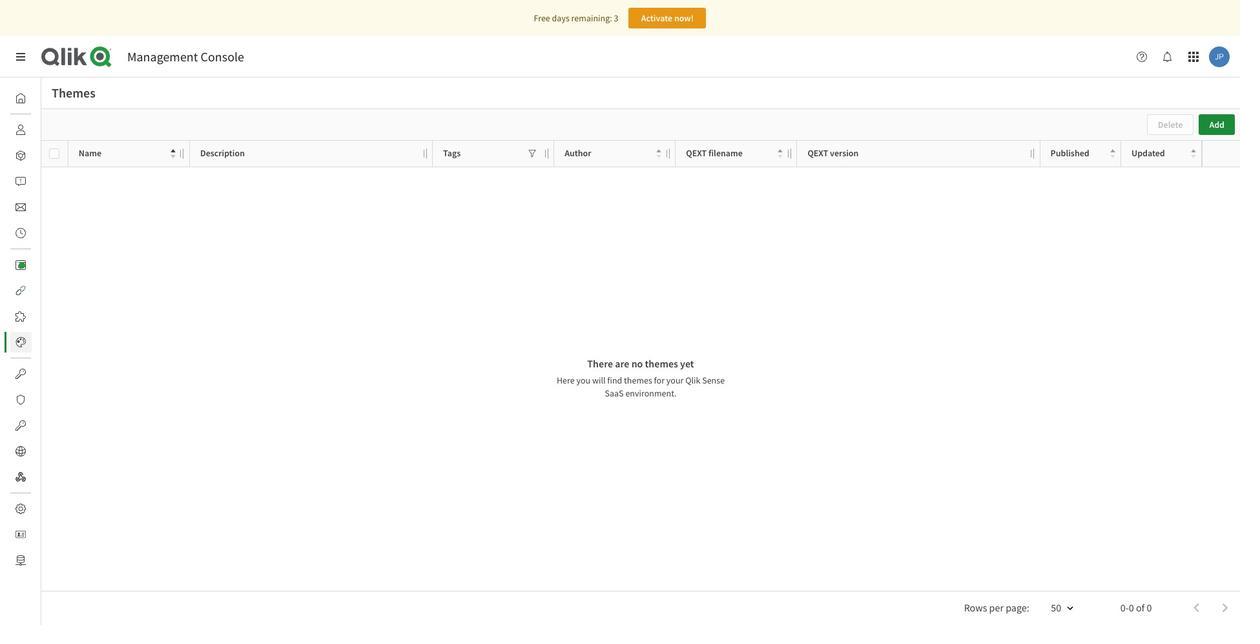 Task type: vqa. For each thing, say whether or not it's contained in the screenshot.
app related to tutorial
no



Task type: locate. For each thing, give the bounding box(es) containing it.
0 horizontal spatial 0
[[1129, 601, 1134, 614]]

saas
[[605, 388, 624, 399]]

1 horizontal spatial qext
[[808, 147, 828, 159]]

0 horizontal spatial qext
[[686, 147, 707, 159]]

author button
[[565, 145, 662, 163]]

management console
[[127, 48, 244, 65]]

api keys image
[[16, 369, 26, 379]]

2 0 from the left
[[1147, 601, 1152, 614]]

there
[[587, 357, 613, 370]]

themes up for
[[645, 357, 678, 370]]

users image
[[16, 125, 26, 135]]

identity provider image
[[16, 530, 26, 540]]

there are no themes yet here you will find themes for your qlik sense saas environment.
[[557, 357, 725, 399]]

management console element
[[127, 48, 244, 65]]

rows
[[964, 601, 987, 614]]

open sidebar menu image
[[16, 52, 26, 62]]

0 right of
[[1147, 601, 1152, 614]]

free days remaining: 3
[[534, 12, 618, 24]]

sense
[[702, 375, 725, 386]]

qext inside qext filename button
[[686, 147, 707, 159]]

page:
[[1006, 601, 1029, 614]]

1 qext from the left
[[686, 147, 707, 159]]

0 left of
[[1129, 601, 1134, 614]]

published
[[1051, 147, 1089, 159]]

console
[[201, 48, 244, 65]]

version
[[830, 147, 859, 159]]

webhooks image
[[16, 472, 26, 482]]

0 vertical spatial themes
[[645, 357, 678, 370]]

qlik
[[685, 375, 700, 386]]

navigation pane element
[[0, 83, 68, 576]]

themes down no
[[624, 375, 652, 386]]

0-0 of 0
[[1120, 601, 1152, 614]]

spaces
[[41, 150, 68, 161]]

qext filename button
[[686, 145, 783, 163]]

1 horizontal spatial 0
[[1147, 601, 1152, 614]]

0
[[1129, 601, 1134, 614], [1147, 601, 1152, 614]]

2 qext from the left
[[808, 147, 828, 159]]

themes
[[645, 357, 678, 370], [624, 375, 652, 386]]

remaining:
[[571, 12, 612, 24]]

qext left version on the top
[[808, 147, 828, 159]]

find
[[607, 375, 622, 386]]

qext left "filename"
[[686, 147, 707, 159]]

management
[[127, 48, 198, 65]]

content security policy image
[[16, 395, 26, 405]]

for
[[654, 375, 665, 386]]

50 button
[[1035, 597, 1082, 620]]

no
[[631, 357, 643, 370]]

new connector image
[[19, 262, 25, 269]]

per
[[989, 601, 1004, 614]]

add
[[1209, 119, 1225, 130]]

yet
[[680, 357, 694, 370]]

name button
[[79, 145, 176, 163]]

add button
[[1199, 114, 1235, 135]]

you
[[576, 375, 590, 386]]

qext filename
[[686, 147, 743, 159]]

are
[[615, 357, 629, 370]]

web image
[[16, 446, 26, 457]]

qext
[[686, 147, 707, 159], [808, 147, 828, 159]]



Task type: describe. For each thing, give the bounding box(es) containing it.
3
[[614, 12, 618, 24]]

here
[[557, 375, 575, 386]]

published button
[[1051, 145, 1115, 163]]

author
[[565, 147, 591, 159]]

will
[[592, 375, 606, 386]]

50
[[1051, 601, 1061, 614]]

your
[[666, 375, 684, 386]]

1 0 from the left
[[1129, 601, 1134, 614]]

activate now! link
[[629, 8, 706, 28]]

free
[[534, 12, 550, 24]]

of
[[1136, 601, 1145, 614]]

days
[[552, 12, 570, 24]]

updated button
[[1131, 145, 1196, 163]]

settings image
[[16, 504, 26, 514]]

spaces link
[[10, 145, 68, 166]]

environment.
[[625, 388, 676, 399]]

qext for qext version
[[808, 147, 828, 159]]

spaces image
[[16, 150, 26, 161]]

filename
[[708, 147, 743, 159]]

james peterson image
[[1209, 47, 1230, 67]]

data gateways image
[[16, 555, 26, 566]]

content image
[[16, 260, 26, 270]]

home link
[[10, 88, 64, 109]]

qext for qext filename
[[686, 147, 707, 159]]

1 vertical spatial themes
[[624, 375, 652, 386]]

updated
[[1131, 147, 1165, 159]]

name
[[79, 147, 101, 159]]

description
[[200, 147, 245, 159]]

home
[[41, 92, 64, 104]]

0-
[[1120, 601, 1129, 614]]

rows per page:
[[964, 601, 1029, 614]]

oauth image
[[16, 420, 26, 431]]

activate now!
[[641, 12, 694, 24]]

qext version
[[808, 147, 859, 159]]

themes
[[52, 85, 95, 101]]

activate
[[641, 12, 672, 24]]

home image
[[16, 93, 26, 103]]

now!
[[674, 12, 694, 24]]

tags
[[443, 147, 461, 159]]



